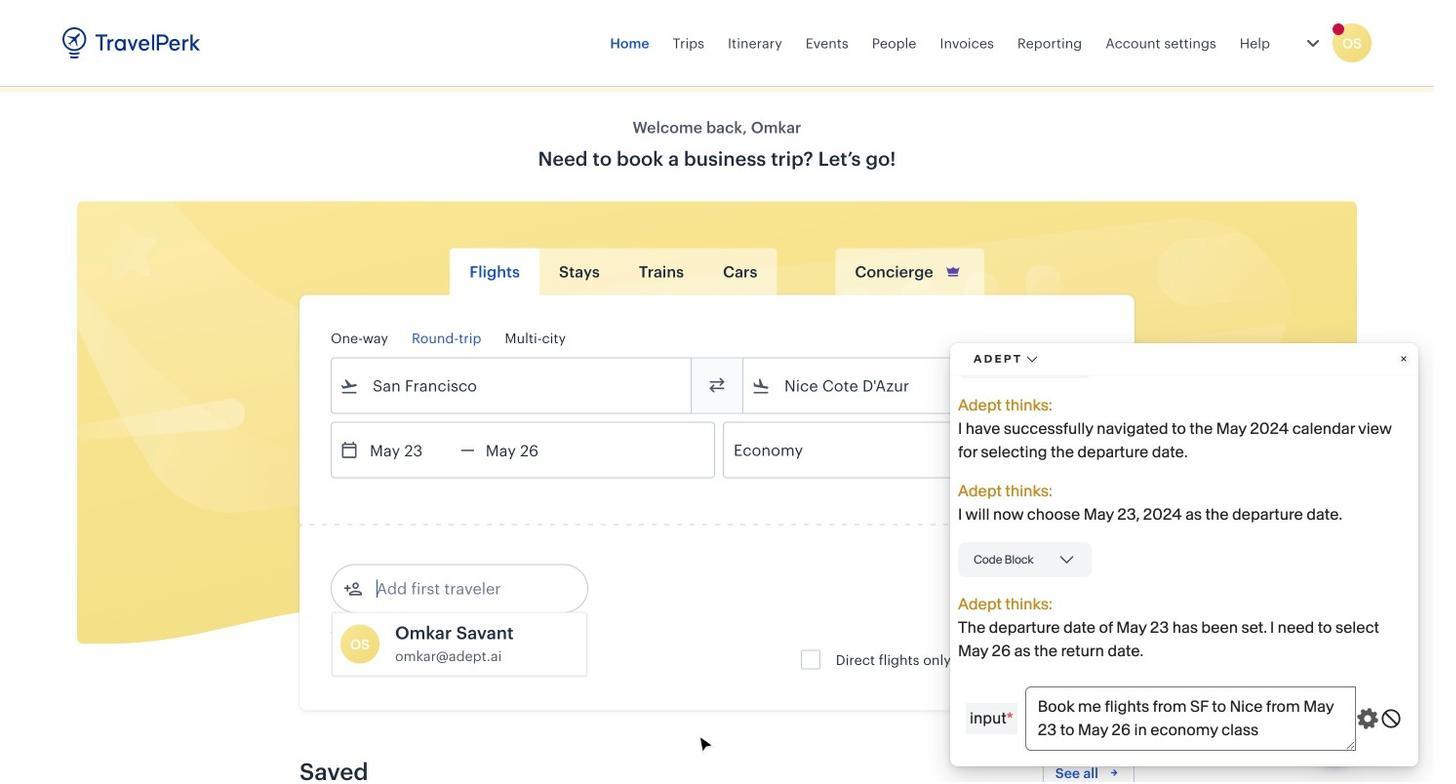 Task type: describe. For each thing, give the bounding box(es) containing it.
Depart text field
[[359, 423, 461, 478]]



Task type: locate. For each thing, give the bounding box(es) containing it.
From search field
[[359, 370, 666, 402]]

To search field
[[771, 370, 1077, 402]]

Return text field
[[475, 423, 577, 478]]

Add first traveler search field
[[363, 573, 566, 605]]



